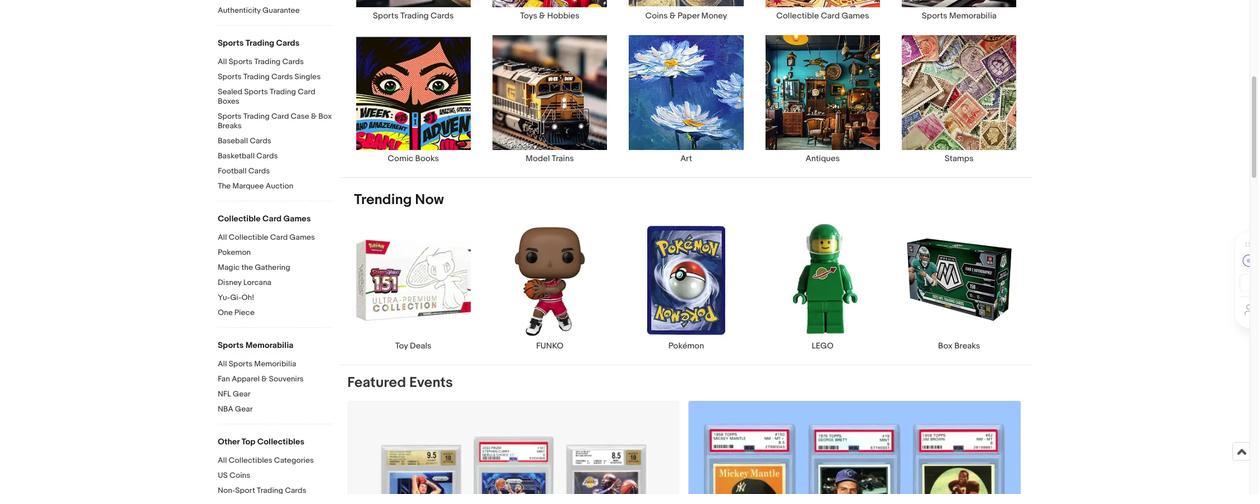 Task type: locate. For each thing, give the bounding box(es) containing it.
guarantee
[[263, 6, 300, 15]]

sports memorabilia
[[922, 11, 997, 21], [218, 341, 293, 351]]

sports trading cards
[[373, 11, 454, 21], [218, 38, 300, 49]]

2 all from the top
[[218, 233, 227, 242]]

comic books link
[[345, 35, 482, 164]]

box breaks link
[[891, 223, 1028, 352]]

pokemon
[[218, 248, 251, 257]]

events
[[409, 375, 453, 392]]

coins right us
[[230, 471, 250, 481]]

1 horizontal spatial memorabilia
[[950, 11, 997, 21]]

marquee
[[232, 182, 264, 191]]

card
[[821, 11, 840, 21], [298, 87, 315, 97], [271, 112, 289, 121], [263, 214, 282, 225], [270, 233, 288, 242]]

all sports trading cards sports trading cards singles sealed sports trading card boxes sports trading card case & box breaks baseball cards basketball cards football cards the marquee auction
[[218, 57, 332, 191]]

gear
[[233, 390, 251, 399], [235, 405, 253, 414]]

breaks
[[218, 121, 242, 131], [955, 341, 981, 352]]

None text field
[[689, 402, 1021, 495]]

toy
[[395, 341, 408, 352]]

the
[[218, 182, 231, 191]]

collectibles down top
[[229, 456, 272, 466]]

collectible
[[776, 11, 819, 21], [218, 214, 261, 225], [229, 233, 268, 242]]

art link
[[618, 35, 755, 164]]

trains
[[552, 153, 574, 164]]

gear right nba
[[235, 405, 253, 414]]

baseball cards link
[[218, 136, 332, 147]]

1 all from the top
[[218, 57, 227, 66]]

stamps link
[[891, 35, 1028, 164]]

1 vertical spatial box
[[938, 341, 953, 352]]

art
[[681, 153, 692, 164]]

1 horizontal spatial collectible card games
[[776, 11, 869, 21]]

now
[[415, 191, 444, 209]]

one
[[218, 308, 233, 318]]

collectibles inside all collectibles categories us coins
[[229, 456, 272, 466]]

piece
[[234, 308, 255, 318]]

basketball
[[218, 151, 255, 161]]

authenticity
[[218, 6, 261, 15]]

all up sealed
[[218, 57, 227, 66]]

& left paper
[[670, 11, 676, 21]]

yu-
[[218, 293, 230, 303]]

all up fan
[[218, 360, 227, 369]]

0 vertical spatial box
[[319, 112, 332, 121]]

all inside all sports trading cards sports trading cards singles sealed sports trading card boxes sports trading card case & box breaks baseball cards basketball cards football cards the marquee auction
[[218, 57, 227, 66]]

1 vertical spatial sports trading cards
[[218, 38, 300, 49]]

0 horizontal spatial breaks
[[218, 121, 242, 131]]

0 horizontal spatial box
[[319, 112, 332, 121]]

None text field
[[347, 402, 680, 495]]

0 vertical spatial collectibles
[[257, 437, 305, 448]]

1 vertical spatial sports memorabilia
[[218, 341, 293, 351]]

0 vertical spatial sports trading cards
[[373, 11, 454, 21]]

0 vertical spatial collectible
[[776, 11, 819, 21]]

all for all collectible card games pokemon magic the gathering disney lorcana yu-gi-oh! one piece
[[218, 233, 227, 242]]

1 horizontal spatial coins
[[646, 11, 668, 21]]

0 horizontal spatial sports trading cards
[[218, 38, 300, 49]]

stamps
[[945, 153, 974, 164]]

collectibles up all collectibles categories link
[[257, 437, 305, 448]]

all inside all collectibles categories us coins
[[218, 456, 227, 466]]

football
[[218, 166, 247, 176]]

0 vertical spatial coins
[[646, 11, 668, 21]]

1 horizontal spatial breaks
[[955, 341, 981, 352]]

0 vertical spatial collectible card games
[[776, 11, 869, 21]]

trading
[[400, 11, 429, 21], [246, 38, 274, 49], [254, 57, 281, 66], [243, 72, 270, 82], [270, 87, 296, 97], [243, 112, 270, 121]]

2 vertical spatial collectible
[[229, 233, 268, 242]]

lego link
[[755, 223, 891, 352]]

model
[[526, 153, 550, 164]]

hobbies
[[547, 11, 580, 21]]

0 vertical spatial breaks
[[218, 121, 242, 131]]

all up pokemon
[[218, 233, 227, 242]]

auction
[[266, 182, 293, 191]]

memoribilia
[[254, 360, 296, 369]]

all
[[218, 57, 227, 66], [218, 233, 227, 242], [218, 360, 227, 369], [218, 456, 227, 466]]

coins left paper
[[646, 11, 668, 21]]

sports trading card case & box breaks link
[[218, 112, 332, 132]]

1 vertical spatial coins
[[230, 471, 250, 481]]

sealed sports trading card boxes link
[[218, 87, 332, 107]]

& right case
[[311, 112, 317, 121]]

4 all from the top
[[218, 456, 227, 466]]

card inside all collectible card games pokemon magic the gathering disney lorcana yu-gi-oh! one piece
[[270, 233, 288, 242]]

us coins link
[[218, 471, 332, 482]]

0 vertical spatial memorabilia
[[950, 11, 997, 21]]

the marquee auction link
[[218, 182, 332, 192]]

collectible card games link
[[755, 0, 891, 21]]

0 vertical spatial gear
[[233, 390, 251, 399]]

all up us
[[218, 456, 227, 466]]

nfl gear link
[[218, 390, 332, 400]]

0 horizontal spatial coins
[[230, 471, 250, 481]]

sports
[[373, 11, 399, 21], [922, 11, 948, 21], [218, 38, 244, 49], [229, 57, 253, 66], [218, 72, 242, 82], [244, 87, 268, 97], [218, 112, 242, 121], [218, 341, 244, 351], [229, 360, 253, 369]]

fan
[[218, 375, 230, 384]]

0 horizontal spatial sports memorabilia
[[218, 341, 293, 351]]

magic the gathering link
[[218, 263, 332, 274]]

model trains
[[526, 153, 574, 164]]

memorabilia
[[950, 11, 997, 21], [246, 341, 293, 351]]

football cards link
[[218, 166, 332, 177]]

antiques
[[806, 153, 840, 164]]

all collectibles categories us coins
[[218, 456, 314, 481]]

all sports trading cards link
[[218, 57, 332, 68]]

3 all from the top
[[218, 360, 227, 369]]

1 horizontal spatial sports trading cards
[[373, 11, 454, 21]]

collectible inside all collectible card games pokemon magic the gathering disney lorcana yu-gi-oh! one piece
[[229, 233, 268, 242]]

box
[[319, 112, 332, 121], [938, 341, 953, 352]]

1 vertical spatial memorabilia
[[246, 341, 293, 351]]

1 horizontal spatial sports memorabilia
[[922, 11, 997, 21]]

all for all sports memoribilia fan apparel & souvenirs nfl gear nba gear
[[218, 360, 227, 369]]

pokémon
[[669, 341, 704, 352]]

all inside all collectible card games pokemon magic the gathering disney lorcana yu-gi-oh! one piece
[[218, 233, 227, 242]]

1 vertical spatial collectibles
[[229, 456, 272, 466]]

all inside all sports memoribilia fan apparel & souvenirs nfl gear nba gear
[[218, 360, 227, 369]]

money
[[702, 11, 727, 21]]

1 vertical spatial collectible card games
[[218, 214, 311, 225]]

cards
[[431, 11, 454, 21], [276, 38, 300, 49], [282, 57, 304, 66], [271, 72, 293, 82], [250, 136, 271, 146], [256, 151, 278, 161], [248, 166, 270, 176]]

& down all sports memoribilia link
[[262, 375, 267, 384]]

gear down apparel
[[233, 390, 251, 399]]

toy deals
[[395, 341, 432, 352]]

& right toys
[[539, 11, 545, 21]]

sports inside all sports memoribilia fan apparel & souvenirs nfl gear nba gear
[[229, 360, 253, 369]]

baseball
[[218, 136, 248, 146]]

2 vertical spatial games
[[290, 233, 315, 242]]

1 vertical spatial collectible
[[218, 214, 261, 225]]

cards inside "sports trading cards" link
[[431, 11, 454, 21]]



Task type: describe. For each thing, give the bounding box(es) containing it.
the
[[242, 263, 253, 273]]

sports trading cards link
[[345, 0, 482, 21]]

paper
[[678, 11, 700, 21]]

1 horizontal spatial box
[[938, 341, 953, 352]]

us
[[218, 471, 228, 481]]

oh!
[[242, 293, 254, 303]]

funko link
[[482, 223, 618, 352]]

apparel
[[232, 375, 260, 384]]

1 vertical spatial breaks
[[955, 341, 981, 352]]

sealed
[[218, 87, 242, 97]]

boxes
[[218, 97, 240, 106]]

coins & paper money link
[[618, 0, 755, 21]]

1 vertical spatial gear
[[235, 405, 253, 414]]

all collectible card games link
[[218, 233, 332, 244]]

all for all sports trading cards sports trading cards singles sealed sports trading card boxes sports trading card case & box breaks baseball cards basketball cards football cards the marquee auction
[[218, 57, 227, 66]]

singles
[[295, 72, 321, 82]]

toys
[[520, 11, 537, 21]]

lorcana
[[243, 278, 271, 288]]

toy deals link
[[345, 223, 482, 352]]

comic books
[[388, 153, 439, 164]]

top
[[242, 437, 255, 448]]

nba gear link
[[218, 405, 332, 416]]

games inside all collectible card games pokemon magic the gathering disney lorcana yu-gi-oh! one piece
[[290, 233, 315, 242]]

all collectible card games pokemon magic the gathering disney lorcana yu-gi-oh! one piece
[[218, 233, 315, 318]]

magic
[[218, 263, 240, 273]]

disney
[[218, 278, 242, 288]]

0 vertical spatial sports memorabilia
[[922, 11, 997, 21]]

trending
[[354, 191, 412, 209]]

0 horizontal spatial memorabilia
[[246, 341, 293, 351]]

pokemon link
[[218, 248, 332, 259]]

breaks inside all sports trading cards sports trading cards singles sealed sports trading card boxes sports trading card case & box breaks baseball cards basketball cards football cards the marquee auction
[[218, 121, 242, 131]]

sports trading cards singles link
[[218, 72, 332, 83]]

gathering
[[255, 263, 290, 273]]

& inside all sports trading cards sports trading cards singles sealed sports trading card boxes sports trading card case & box breaks baseball cards basketball cards football cards the marquee auction
[[311, 112, 317, 121]]

lego
[[812, 341, 834, 352]]

all for all collectibles categories us coins
[[218, 456, 227, 466]]

books
[[415, 153, 439, 164]]

sports memorabilia link
[[891, 0, 1028, 21]]

pokémon link
[[618, 223, 755, 352]]

all sports memoribilia link
[[218, 360, 332, 370]]

& inside all sports memoribilia fan apparel & souvenirs nfl gear nba gear
[[262, 375, 267, 384]]

gi-
[[230, 293, 242, 303]]

1 vertical spatial games
[[283, 214, 311, 225]]

one piece link
[[218, 308, 332, 319]]

0 vertical spatial games
[[842, 11, 869, 21]]

coins inside all collectibles categories us coins
[[230, 471, 250, 481]]

yu-gi-oh! link
[[218, 293, 332, 304]]

case
[[291, 112, 309, 121]]

authenticity guarantee link
[[218, 6, 332, 16]]

nfl
[[218, 390, 231, 399]]

deals
[[410, 341, 432, 352]]

box breaks
[[938, 341, 981, 352]]

other
[[218, 437, 240, 448]]

coins & paper money
[[646, 11, 727, 21]]

antiques link
[[755, 35, 891, 164]]

all collectibles categories link
[[218, 456, 332, 467]]

coins inside coins & paper money link
[[646, 11, 668, 21]]

categories
[[274, 456, 314, 466]]

basketball cards link
[[218, 151, 332, 162]]

fan apparel & souvenirs link
[[218, 375, 332, 385]]

funko
[[536, 341, 564, 352]]

comic
[[388, 153, 413, 164]]

disney lorcana link
[[218, 278, 332, 289]]

toys & hobbies
[[520, 11, 580, 21]]

nba
[[218, 405, 233, 414]]

model trains link
[[482, 35, 618, 164]]

0 horizontal spatial collectible card games
[[218, 214, 311, 225]]

trending now
[[354, 191, 444, 209]]

box inside all sports trading cards sports trading cards singles sealed sports trading card boxes sports trading card case & box breaks baseball cards basketball cards football cards the marquee auction
[[319, 112, 332, 121]]

featured events
[[347, 375, 453, 392]]

authenticity guarantee
[[218, 6, 300, 15]]

toys & hobbies link
[[482, 0, 618, 21]]

all sports memoribilia fan apparel & souvenirs nfl gear nba gear
[[218, 360, 304, 414]]

other top collectibles
[[218, 437, 305, 448]]

souvenirs
[[269, 375, 304, 384]]



Task type: vqa. For each thing, say whether or not it's contained in the screenshot.
topmost gear
yes



